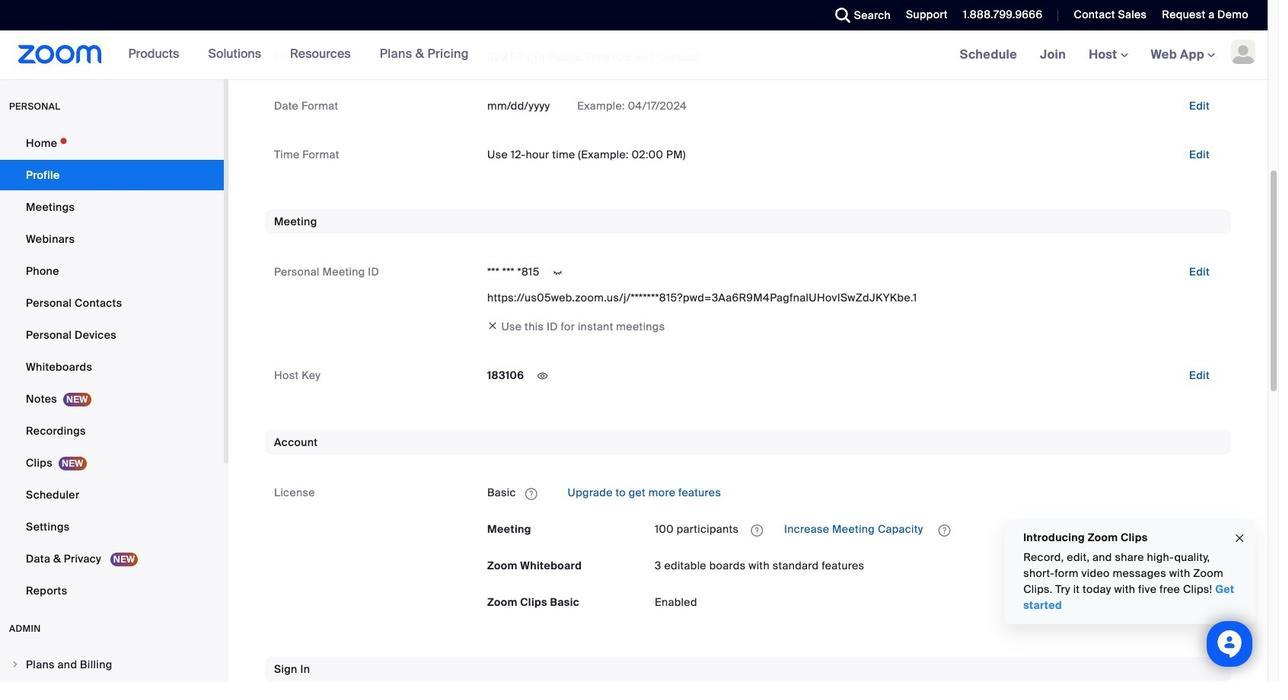 Task type: describe. For each thing, give the bounding box(es) containing it.
meetings navigation
[[948, 30, 1268, 80]]

close image
[[1233, 530, 1246, 547]]

show personal meeting id image
[[546, 266, 570, 280]]



Task type: locate. For each thing, give the bounding box(es) containing it.
right image
[[11, 660, 20, 669]]

banner
[[0, 30, 1268, 80]]

product information navigation
[[102, 30, 480, 79]]

learn more about increasing meeting capacity image
[[934, 524, 955, 537]]

application
[[655, 517, 1222, 542]]

zoom logo image
[[18, 45, 102, 64]]

personal menu menu
[[0, 128, 224, 608]]

hide host key image
[[530, 370, 555, 383]]

profile picture image
[[1231, 40, 1256, 64]]

menu item
[[0, 650, 224, 679]]



Task type: vqa. For each thing, say whether or not it's contained in the screenshot.
laboratory report element on the right of the page
no



